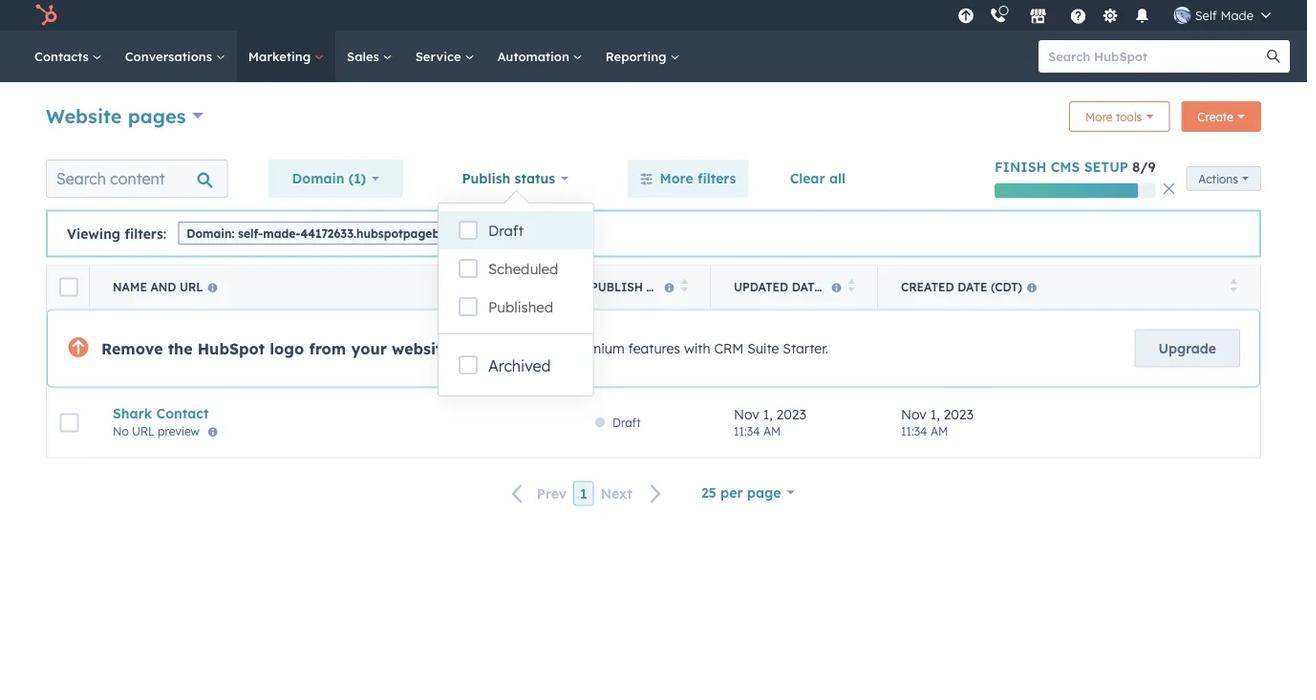 Task type: vqa. For each thing, say whether or not it's contained in the screenshot.
bottommost "TEAMS"
no



Task type: locate. For each thing, give the bounding box(es) containing it.
1 horizontal spatial 11:34
[[902, 425, 928, 439]]

44172633.hubspotpagebuilder.com
[[301, 226, 499, 241]]

draft up next
[[613, 416, 641, 430]]

created date (cdt) button
[[879, 266, 1261, 308]]

0 horizontal spatial 11:34
[[734, 425, 761, 439]]

scheduled
[[489, 260, 559, 278]]

more inside button
[[660, 170, 694, 187]]

0 horizontal spatial publish
[[462, 170, 511, 187]]

1 date from the left
[[792, 280, 822, 294]]

publish up premium at left
[[591, 280, 643, 294]]

draft
[[489, 222, 524, 240], [613, 416, 641, 430]]

finish cms setup button
[[995, 159, 1129, 175]]

upgrade link containing upgrade
[[1135, 329, 1241, 368]]

crm
[[715, 340, 744, 357]]

1 nov from the left
[[734, 406, 760, 423]]

actions
[[1199, 171, 1239, 186]]

finish cms setup 8 / 9
[[995, 159, 1156, 175]]

nov 1, 2023 11:34 am
[[734, 406, 807, 439], [902, 406, 974, 439]]

2 horizontal spatial press to sort. element
[[1231, 279, 1238, 295]]

publish
[[462, 170, 511, 187], [591, 280, 643, 294]]

url right and
[[180, 280, 203, 294]]

publish status up features
[[591, 280, 690, 294]]

1 vertical spatial upgrade link
[[1135, 329, 1241, 368]]

marketplaces button
[[1019, 0, 1059, 31]]

calling icon button
[[983, 3, 1015, 28]]

search button
[[1258, 40, 1291, 73]]

status inside publish status button
[[647, 280, 690, 294]]

your
[[351, 339, 387, 358]]

0 horizontal spatial date
[[792, 280, 822, 294]]

am inside shark contact was created on nov 1, 2023 at 11:34 am element
[[931, 425, 949, 439]]

0 horizontal spatial 2023
[[777, 406, 807, 423]]

0 vertical spatial url
[[180, 280, 203, 294]]

2 11:34 from the left
[[902, 425, 928, 439]]

publish inside dropdown button
[[462, 170, 511, 187]]

2 am from the left
[[931, 425, 949, 439]]

1 press to sort. element from the left
[[681, 279, 688, 295]]

2 (cdt) from the left
[[992, 280, 1023, 294]]

0 horizontal spatial nov
[[734, 406, 760, 423]]

1 press to sort. image from the left
[[681, 279, 688, 293]]

(cdt) up "starter."
[[826, 280, 857, 294]]

updated date (cdt) button
[[711, 266, 879, 308]]

service
[[416, 48, 465, 64]]

11:34 inside shark contact was updated on nov 1, 2023 'element'
[[734, 425, 761, 439]]

1 horizontal spatial press to sort. element
[[849, 279, 856, 295]]

made
[[1221, 7, 1254, 23]]

publish status button
[[450, 159, 581, 198]]

more left tools
[[1086, 109, 1113, 124]]

create
[[1198, 109, 1234, 124]]

unlock premium features with crm suite starter.
[[522, 340, 829, 357]]

3 press to sort. element from the left
[[1231, 279, 1238, 295]]

updated
[[734, 280, 789, 294]]

nov 1, 2023 11:34 am inside shark contact was created on nov 1, 2023 at 11:34 am element
[[902, 406, 974, 439]]

upgrade link
[[955, 5, 979, 25], [1135, 329, 1241, 368]]

shark contact
[[113, 405, 209, 422]]

0 horizontal spatial am
[[764, 425, 781, 439]]

press to sort. image for created date (cdt)
[[1231, 279, 1238, 293]]

more for more filters
[[660, 170, 694, 187]]

0 horizontal spatial (cdt)
[[826, 280, 857, 294]]

search image
[[1268, 50, 1281, 63]]

status up close image
[[515, 170, 556, 187]]

1 horizontal spatial press to sort. image
[[1231, 279, 1238, 293]]

1 horizontal spatial am
[[931, 425, 949, 439]]

status up "unlock premium features with crm suite starter."
[[647, 280, 690, 294]]

1 horizontal spatial url
[[180, 280, 203, 294]]

press to sort. element inside created date (cdt) button
[[1231, 279, 1238, 295]]

(cdt)
[[826, 280, 857, 294], [992, 280, 1023, 294]]

8
[[1133, 159, 1141, 175]]

1 vertical spatial status
[[647, 280, 690, 294]]

logo
[[270, 339, 304, 358]]

marketplaces image
[[1030, 9, 1048, 26]]

domain
[[292, 170, 345, 187]]

press to sort. image inside publish status button
[[681, 279, 688, 293]]

domain: self-made-44172633.hubspotpagebuilder.com
[[187, 226, 499, 241]]

0 horizontal spatial status
[[515, 170, 556, 187]]

clear all
[[790, 170, 846, 187]]

1 horizontal spatial (cdt)
[[992, 280, 1023, 294]]

shark
[[113, 405, 152, 422]]

0 horizontal spatial 1,
[[764, 406, 773, 423]]

tools
[[1117, 109, 1143, 124]]

0 vertical spatial status
[[515, 170, 556, 187]]

date
[[792, 280, 822, 294], [958, 280, 988, 294]]

1 horizontal spatial publish status
[[591, 280, 690, 294]]

2023 inside 'element'
[[777, 406, 807, 423]]

shark contact link
[[113, 405, 545, 422]]

2 2023 from the left
[[944, 406, 974, 423]]

1 vertical spatial more
[[660, 170, 694, 187]]

1 horizontal spatial publish
[[591, 280, 643, 294]]

1 (cdt) from the left
[[826, 280, 857, 294]]

nov
[[734, 406, 760, 423], [902, 406, 927, 423]]

publish status
[[462, 170, 556, 187], [591, 280, 690, 294]]

from
[[309, 339, 346, 358]]

25
[[702, 484, 717, 501]]

premium
[[569, 340, 625, 357]]

(1)
[[349, 170, 366, 187]]

filters:
[[125, 225, 167, 242]]

contact
[[156, 405, 209, 422]]

automation link
[[486, 31, 594, 82]]

press to sort. image
[[681, 279, 688, 293], [1231, 279, 1238, 293]]

domain (1)
[[292, 170, 366, 187]]

1 nov 1, 2023 11:34 am from the left
[[734, 406, 807, 439]]

2 nov 1, 2023 11:34 am from the left
[[902, 406, 974, 439]]

Search HubSpot search field
[[1039, 40, 1274, 73]]

1 horizontal spatial status
[[647, 280, 690, 294]]

per
[[721, 484, 743, 501]]

0 horizontal spatial publish status
[[462, 170, 556, 187]]

name and url button
[[90, 266, 568, 308]]

0 vertical spatial publish status
[[462, 170, 556, 187]]

0 vertical spatial draft
[[489, 222, 524, 240]]

0 horizontal spatial draft
[[489, 222, 524, 240]]

notifications image
[[1135, 9, 1152, 26]]

prev
[[537, 486, 567, 502]]

settings image
[[1103, 8, 1120, 25]]

calling icon image
[[990, 7, 1007, 25]]

0 vertical spatial upgrade link
[[955, 5, 979, 25]]

shark contact was updated on nov 1, 2023 element
[[734, 406, 856, 440]]

1, inside 'element'
[[764, 406, 773, 423]]

press to sort. element inside updated date (cdt) button
[[849, 279, 856, 295]]

publish status inside dropdown button
[[462, 170, 556, 187]]

2 press to sort. image from the left
[[1231, 279, 1238, 293]]

draft up scheduled
[[489, 222, 524, 240]]

1 horizontal spatial upgrade link
[[1135, 329, 1241, 368]]

press to sort. element for created date (cdt)
[[1231, 279, 1238, 295]]

0 vertical spatial publish
[[462, 170, 511, 187]]

25 per page
[[702, 484, 782, 501]]

1 horizontal spatial draft
[[613, 416, 641, 430]]

1 am from the left
[[764, 425, 781, 439]]

1 button
[[574, 482, 594, 506]]

prev button
[[501, 482, 574, 507]]

1 2023 from the left
[[777, 406, 807, 423]]

status
[[515, 170, 556, 187], [647, 280, 690, 294]]

0 vertical spatial more
[[1086, 109, 1113, 124]]

1 vertical spatial publish status
[[591, 280, 690, 294]]

url inside button
[[180, 280, 203, 294]]

more for more tools
[[1086, 109, 1113, 124]]

press to sort. element inside publish status button
[[681, 279, 688, 295]]

1 vertical spatial publish
[[591, 280, 643, 294]]

1 horizontal spatial nov
[[902, 406, 927, 423]]

nov 1, 2023 11:34 am inside shark contact was updated on nov 1, 2023 'element'
[[734, 406, 807, 439]]

filters
[[698, 170, 737, 187]]

1 horizontal spatial 1,
[[931, 406, 940, 423]]

publish inside button
[[591, 280, 643, 294]]

self-
[[238, 226, 263, 241]]

date left press to sort. image
[[792, 280, 822, 294]]

0 horizontal spatial more
[[660, 170, 694, 187]]

nov 1, 2023 11:34 am for shark contact was created on nov 1, 2023 at 11:34 am element
[[902, 406, 974, 439]]

self made menu
[[953, 0, 1285, 31]]

pages
[[128, 104, 186, 128]]

1 horizontal spatial date
[[958, 280, 988, 294]]

date right created
[[958, 280, 988, 294]]

press to sort. element
[[681, 279, 688, 295], [849, 279, 856, 295], [1231, 279, 1238, 295]]

0 horizontal spatial press to sort. element
[[681, 279, 688, 295]]

1 horizontal spatial nov 1, 2023 11:34 am
[[902, 406, 974, 439]]

press to sort. image inside created date (cdt) button
[[1231, 279, 1238, 293]]

created date (cdt)
[[902, 280, 1023, 294]]

upgrade
[[1159, 340, 1217, 357]]

(cdt) right created
[[992, 280, 1023, 294]]

0 horizontal spatial upgrade link
[[955, 5, 979, 25]]

more left filters
[[660, 170, 694, 187]]

conversations link
[[113, 31, 237, 82]]

contacts link
[[23, 31, 113, 82]]

1 1, from the left
[[764, 406, 773, 423]]

close image
[[509, 230, 516, 237]]

hubspot image
[[34, 4, 57, 27]]

date for updated
[[792, 280, 822, 294]]

status inside publish status dropdown button
[[515, 170, 556, 187]]

0 horizontal spatial nov 1, 2023 11:34 am
[[734, 406, 807, 439]]

1 11:34 from the left
[[734, 425, 761, 439]]

list box
[[439, 204, 593, 334]]

preview
[[158, 424, 200, 438]]

2 press to sort. element from the left
[[849, 279, 856, 295]]

remove
[[101, 339, 163, 358]]

page
[[747, 484, 782, 501]]

publish status up close image
[[462, 170, 556, 187]]

help image
[[1071, 9, 1088, 26]]

2 date from the left
[[958, 280, 988, 294]]

2023 for shark contact was created on nov 1, 2023 at 11:34 am element
[[944, 406, 974, 423]]

2023 for shark contact was updated on nov 1, 2023 'element'
[[777, 406, 807, 423]]

1 vertical spatial url
[[132, 424, 155, 438]]

publish up close image
[[462, 170, 511, 187]]

1
[[580, 485, 588, 502]]

publish status inside button
[[591, 280, 690, 294]]

more inside popup button
[[1086, 109, 1113, 124]]

url down shark
[[132, 424, 155, 438]]

starter.
[[783, 340, 829, 357]]

press to sort. image
[[849, 279, 856, 293]]

finish
[[995, 159, 1047, 175]]

1 horizontal spatial 2023
[[944, 406, 974, 423]]

1,
[[764, 406, 773, 423], [931, 406, 940, 423]]

website pages banner
[[46, 96, 1262, 140]]

pagination navigation
[[501, 481, 674, 507]]

1 horizontal spatial more
[[1086, 109, 1113, 124]]

automation
[[498, 48, 573, 64]]

0 horizontal spatial press to sort. image
[[681, 279, 688, 293]]



Task type: describe. For each thing, give the bounding box(es) containing it.
website
[[392, 339, 451, 358]]

shark contact was created on nov 1, 2023 at 11:34 am element
[[902, 406, 1238, 440]]

no url preview
[[113, 424, 200, 438]]

no
[[113, 424, 129, 438]]

/
[[1141, 159, 1149, 175]]

sales
[[347, 48, 383, 64]]

archived
[[489, 357, 551, 376]]

actions button
[[1187, 166, 1262, 191]]

marketing
[[248, 48, 315, 64]]

nov inside 'element'
[[734, 406, 760, 423]]

pages.
[[456, 339, 507, 358]]

viewing
[[67, 225, 121, 242]]

notifications button
[[1127, 0, 1159, 31]]

press to sort. element for updated date (cdt)
[[849, 279, 856, 295]]

suite
[[748, 340, 780, 357]]

25 per page button
[[689, 474, 807, 512]]

website
[[46, 104, 122, 128]]

viewing filters:
[[67, 225, 167, 242]]

press to sort. element for publish status
[[681, 279, 688, 295]]

1 vertical spatial draft
[[613, 416, 641, 430]]

hubspot
[[198, 339, 265, 358]]

publish for publish status button at the top of page
[[591, 280, 643, 294]]

upgrade link inside self made menu
[[955, 5, 979, 25]]

conversations
[[125, 48, 216, 64]]

service link
[[404, 31, 486, 82]]

upgrade image
[[958, 8, 975, 25]]

reporting
[[606, 48, 671, 64]]

settings link
[[1099, 5, 1123, 25]]

(cdt) for updated date (cdt)
[[826, 280, 857, 294]]

domain filter: element
[[174, 221, 531, 245]]

date for created
[[958, 280, 988, 294]]

2 1, from the left
[[931, 406, 940, 423]]

and
[[150, 280, 176, 294]]

all
[[830, 170, 846, 187]]

status for publish status button at the top of page
[[647, 280, 690, 294]]

updated date (cdt)
[[734, 280, 857, 294]]

next button
[[594, 482, 674, 507]]

remove the hubspot logo from your website pages.
[[101, 339, 507, 358]]

publish status for publish status dropdown button
[[462, 170, 556, 187]]

close image
[[1164, 183, 1175, 195]]

contacts
[[34, 48, 92, 64]]

with
[[685, 340, 711, 357]]

publish for publish status dropdown button
[[462, 170, 511, 187]]

self made
[[1196, 7, 1254, 23]]

published
[[489, 298, 554, 316]]

publish status button
[[568, 266, 711, 308]]

website pages
[[46, 104, 186, 128]]

status for publish status dropdown button
[[515, 170, 556, 187]]

press to sort. image for publish status
[[681, 279, 688, 293]]

2 nov from the left
[[902, 406, 927, 423]]

nov 1, 2023 11:34 am for shark contact was updated on nov 1, 2023 'element'
[[734, 406, 807, 439]]

domain (1) button
[[280, 159, 392, 198]]

domain:
[[187, 226, 235, 241]]

am inside shark contact was updated on nov 1, 2023 'element'
[[764, 425, 781, 439]]

the
[[168, 339, 193, 358]]

more tools button
[[1070, 101, 1171, 132]]

created
[[902, 280, 955, 294]]

create button
[[1182, 101, 1262, 132]]

list box containing draft
[[439, 204, 593, 334]]

next
[[601, 486, 633, 502]]

marketing link
[[237, 31, 336, 82]]

website pages button
[[46, 102, 204, 130]]

self made button
[[1163, 0, 1283, 31]]

0 horizontal spatial url
[[132, 424, 155, 438]]

name
[[113, 280, 147, 294]]

publish status for publish status button at the top of page
[[591, 280, 690, 294]]

cms
[[1051, 159, 1081, 175]]

9
[[1149, 159, 1156, 175]]

clear
[[790, 170, 826, 187]]

made-
[[263, 226, 301, 241]]

ruby anderson image
[[1175, 7, 1192, 24]]

more filters button
[[628, 159, 749, 198]]

self
[[1196, 7, 1218, 23]]

Search content search field
[[46, 159, 228, 198]]

hubspot link
[[23, 4, 72, 27]]

(cdt) for created date (cdt)
[[992, 280, 1023, 294]]

finish cms setup progress bar
[[995, 183, 1139, 198]]

unlock
[[522, 340, 565, 357]]

setup
[[1085, 159, 1129, 175]]

help button
[[1063, 0, 1095, 31]]

reporting link
[[594, 31, 692, 82]]

sales link
[[336, 31, 404, 82]]

features
[[629, 340, 681, 357]]



